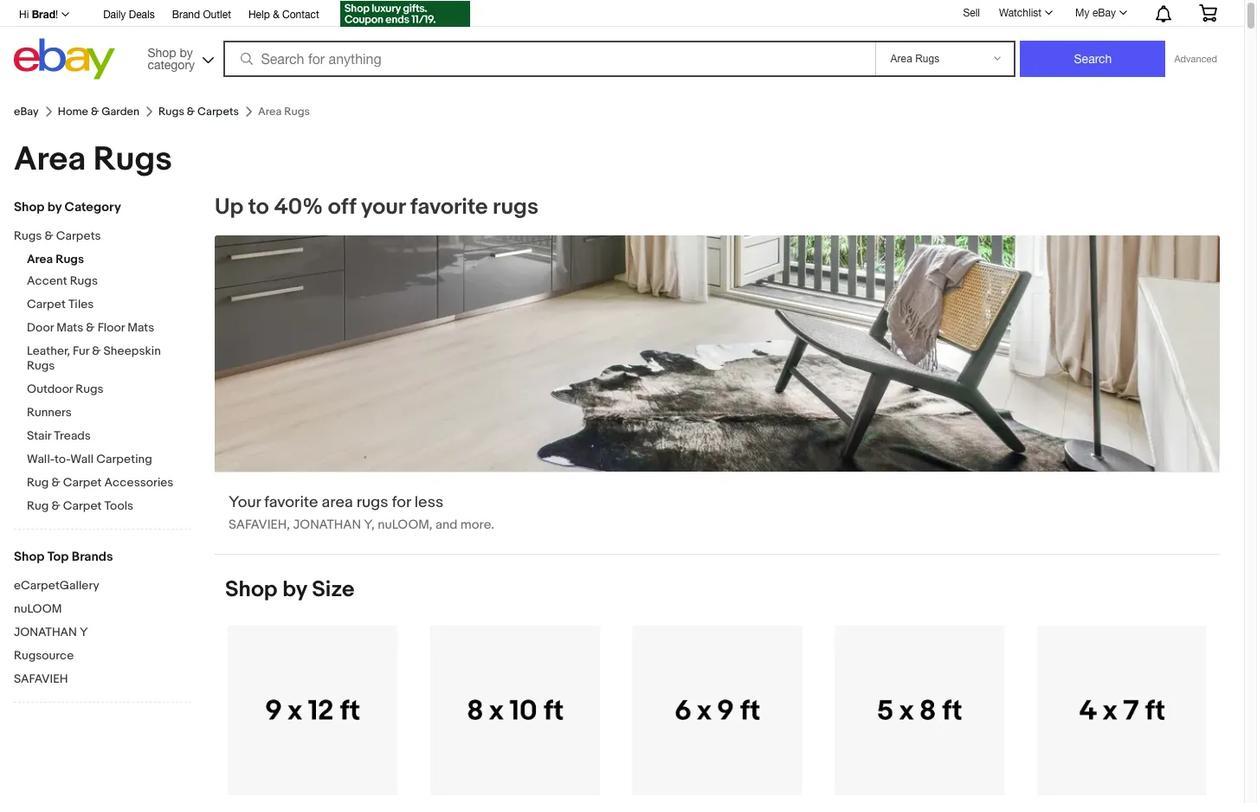 Task type: locate. For each thing, give the bounding box(es) containing it.
carpet down rug & carpet accessories link
[[63, 499, 102, 514]]

area up shop by category at the top of the page
[[14, 139, 86, 180]]

hi
[[19, 9, 29, 21]]

!
[[55, 9, 58, 21]]

jonathan up rugsource
[[14, 625, 77, 640]]

ebay
[[1093, 7, 1117, 19], [14, 105, 39, 119]]

shop by category
[[14, 199, 121, 216]]

shop by category
[[148, 45, 195, 71]]

by for size
[[283, 577, 307, 604]]

0 vertical spatial rug
[[27, 476, 49, 490]]

up to 40% off your favorite rugs
[[215, 194, 539, 221]]

None submit
[[1021, 41, 1166, 77]]

carpets for rugs & carpets area rugs accent rugs carpet tiles door mats & floor mats leather, fur & sheepskin rugs outdoor rugs runners stair treads wall-to-wall carpeting rug & carpet accessories rug & carpet tools
[[56, 229, 101, 243]]

outdoor
[[27, 382, 73, 397]]

&
[[273, 9, 280, 21], [91, 105, 99, 119], [187, 105, 195, 119], [45, 229, 53, 243], [86, 321, 95, 335], [92, 344, 101, 359], [51, 476, 60, 490], [51, 499, 60, 514]]

1 horizontal spatial by
[[180, 45, 193, 59]]

0 vertical spatial rugs & carpets link
[[159, 105, 239, 119]]

by down 'brand'
[[180, 45, 193, 59]]

rugs down shop by category at the top of the page
[[14, 229, 42, 243]]

1 horizontal spatial favorite
[[411, 194, 488, 221]]

carpet down wall
[[63, 476, 102, 490]]

sell
[[964, 7, 981, 19]]

0 horizontal spatial jonathan
[[14, 625, 77, 640]]

carpet down accent
[[27, 297, 66, 312]]

1 horizontal spatial mats
[[128, 321, 154, 335]]

my ebay link
[[1066, 3, 1136, 23]]

shop by size
[[225, 577, 355, 604]]

by left category
[[47, 199, 62, 216]]

y
[[80, 625, 88, 640]]

none submit inside shop by category banner
[[1021, 41, 1166, 77]]

shop
[[148, 45, 176, 59], [14, 199, 44, 216], [14, 549, 44, 566], [225, 577, 278, 604]]

1 vertical spatial carpets
[[56, 229, 101, 243]]

1 vertical spatial jonathan
[[14, 625, 77, 640]]

home & garden
[[58, 105, 140, 119]]

1 vertical spatial rug
[[27, 499, 49, 514]]

area inside "rugs & carpets area rugs accent rugs carpet tiles door mats & floor mats leather, fur & sheepskin rugs outdoor rugs runners stair treads wall-to-wall carpeting rug & carpet accessories rug & carpet tools"
[[27, 252, 53, 267]]

area
[[14, 139, 86, 180], [27, 252, 53, 267]]

rug & carpet tools link
[[27, 499, 191, 515]]

safavieh link
[[14, 672, 191, 689]]

1 mats from the left
[[56, 321, 83, 335]]

by inside the shop by category
[[180, 45, 193, 59]]

daily
[[103, 9, 126, 21]]

your favorite area rugs for less safavieh, jonathan y, nuloom, and more.
[[229, 494, 495, 533]]

2 horizontal spatial by
[[283, 577, 307, 604]]

ecarpetgallery link
[[14, 579, 191, 595]]

1 horizontal spatial rugs
[[493, 194, 539, 221]]

treads
[[54, 429, 91, 444]]

& inside account navigation
[[273, 9, 280, 21]]

rugs up runners link
[[76, 382, 104, 397]]

mats up fur
[[56, 321, 83, 335]]

ebay link
[[14, 105, 39, 119]]

ebay left home
[[14, 105, 39, 119]]

mats up sheepskin
[[128, 321, 154, 335]]

shop top brands
[[14, 549, 113, 566]]

wall-
[[27, 452, 55, 467]]

shop for shop top brands
[[14, 549, 44, 566]]

by
[[180, 45, 193, 59], [47, 199, 62, 216], [283, 577, 307, 604]]

ebay right the my
[[1093, 7, 1117, 19]]

ebay inside account navigation
[[1093, 7, 1117, 19]]

category
[[64, 199, 121, 216]]

0 horizontal spatial rugs
[[357, 494, 389, 513]]

outlet
[[203, 9, 231, 21]]

favorite inside your favorite area rugs for less safavieh, jonathan y, nuloom, and more.
[[265, 494, 318, 513]]

up
[[215, 194, 244, 221]]

carpets down shop by category at the top of the page
[[56, 229, 101, 243]]

safavieh
[[14, 672, 68, 687]]

favorite
[[411, 194, 488, 221], [265, 494, 318, 513]]

carpets inside "rugs & carpets area rugs accent rugs carpet tiles door mats & floor mats leather, fur & sheepskin rugs outdoor rugs runners stair treads wall-to-wall carpeting rug & carpet accessories rug & carpet tools"
[[56, 229, 101, 243]]

my ebay
[[1076, 7, 1117, 19]]

tiles
[[68, 297, 94, 312]]

rugs down garden
[[93, 139, 172, 180]]

brands
[[72, 549, 113, 566]]

area up accent
[[27, 252, 53, 267]]

by for category
[[180, 45, 193, 59]]

accent
[[27, 274, 67, 288]]

0 horizontal spatial ebay
[[14, 105, 39, 119]]

0 horizontal spatial carpets
[[56, 229, 101, 243]]

daily deals link
[[103, 6, 155, 25]]

accent rugs link
[[27, 274, 191, 290]]

rugs
[[159, 105, 184, 119], [93, 139, 172, 180], [14, 229, 42, 243], [56, 252, 84, 267], [70, 274, 98, 288], [27, 359, 55, 373], [76, 382, 104, 397]]

shop down deals
[[148, 45, 176, 59]]

40%
[[274, 194, 323, 221]]

0 horizontal spatial mats
[[56, 321, 83, 335]]

0 vertical spatial jonathan
[[293, 517, 361, 533]]

carpets
[[198, 105, 239, 119], [56, 229, 101, 243]]

ecarpetgallery nuloom jonathan y rugsource safavieh
[[14, 579, 99, 687]]

jonathan y link
[[14, 625, 191, 642]]

rugs down category
[[159, 105, 184, 119]]

1 rug from the top
[[27, 476, 49, 490]]

2 vertical spatial carpet
[[63, 499, 102, 514]]

area
[[322, 494, 353, 513]]

size
[[312, 577, 355, 604]]

0 horizontal spatial favorite
[[265, 494, 318, 513]]

0 vertical spatial ebay
[[1093, 7, 1117, 19]]

top
[[47, 549, 69, 566]]

jonathan
[[293, 517, 361, 533], [14, 625, 77, 640]]

favorite right your
[[411, 194, 488, 221]]

advanced link
[[1166, 42, 1227, 76]]

shop left top
[[14, 549, 44, 566]]

1 vertical spatial rugs
[[357, 494, 389, 513]]

rugs
[[493, 194, 539, 221], [357, 494, 389, 513]]

0 vertical spatial rugs
[[493, 194, 539, 221]]

shop left category
[[14, 199, 44, 216]]

2 vertical spatial by
[[283, 577, 307, 604]]

0 vertical spatial carpets
[[198, 105, 239, 119]]

by left the size
[[283, 577, 307, 604]]

1 horizontal spatial carpets
[[198, 105, 239, 119]]

watchlist
[[1000, 7, 1042, 19]]

y,
[[364, 517, 375, 533]]

1 vertical spatial ebay
[[14, 105, 39, 119]]

brad
[[32, 8, 55, 21]]

home
[[58, 105, 88, 119]]

1 vertical spatial area
[[27, 252, 53, 267]]

rugs up accent
[[56, 252, 84, 267]]

0 vertical spatial by
[[180, 45, 193, 59]]

main content
[[204, 194, 1231, 804]]

2 rug from the top
[[27, 499, 49, 514]]

jonathan down area
[[293, 517, 361, 533]]

watchlist link
[[990, 3, 1061, 23]]

floor
[[98, 321, 125, 335]]

1 horizontal spatial ebay
[[1093, 7, 1117, 19]]

jonathan inside your favorite area rugs for less safavieh, jonathan y, nuloom, and more.
[[293, 517, 361, 533]]

and
[[436, 517, 458, 533]]

None text field
[[215, 236, 1221, 554]]

nuloom
[[14, 602, 62, 617]]

0 horizontal spatial by
[[47, 199, 62, 216]]

carpet tiles link
[[27, 297, 191, 314]]

1 vertical spatial favorite
[[265, 494, 318, 513]]

home & garden link
[[58, 105, 140, 119]]

stair
[[27, 429, 51, 444]]

favorite up safavieh,
[[265, 494, 318, 513]]

shop inside the shop by category
[[148, 45, 176, 59]]

1 vertical spatial by
[[47, 199, 62, 216]]

shop inside "main content"
[[225, 577, 278, 604]]

rugs inside your favorite area rugs for less safavieh, jonathan y, nuloom, and more.
[[357, 494, 389, 513]]

by inside "main content"
[[283, 577, 307, 604]]

1 horizontal spatial jonathan
[[293, 517, 361, 533]]

shop down safavieh,
[[225, 577, 278, 604]]

mats
[[56, 321, 83, 335], [128, 321, 154, 335]]

rugs up the tiles
[[70, 274, 98, 288]]

carpets down shop by category dropdown button
[[198, 105, 239, 119]]

rugsource link
[[14, 649, 191, 665]]

0 vertical spatial carpet
[[27, 297, 66, 312]]

less
[[415, 494, 444, 513]]



Task type: vqa. For each thing, say whether or not it's contained in the screenshot.
topmost the CCG
no



Task type: describe. For each thing, give the bounding box(es) containing it.
deals
[[129, 9, 155, 21]]

0 vertical spatial favorite
[[411, 194, 488, 221]]

rugs & carpets
[[159, 105, 239, 119]]

sell link
[[956, 7, 988, 19]]

leather, fur & sheepskin rugs link
[[27, 344, 191, 375]]

jonathan inside ecarpetgallery nuloom jonathan y rugsource safavieh
[[14, 625, 77, 640]]

runners link
[[27, 405, 191, 422]]

1 vertical spatial rugs & carpets link
[[14, 229, 178, 245]]

your
[[229, 494, 261, 513]]

to
[[248, 194, 269, 221]]

ecarpetgallery
[[14, 579, 99, 593]]

help
[[249, 9, 270, 21]]

contact
[[282, 9, 319, 21]]

more.
[[461, 517, 495, 533]]

carpets for rugs & carpets
[[198, 105, 239, 119]]

area rugs
[[14, 139, 172, 180]]

hi brad !
[[19, 8, 58, 21]]

shop by category banner
[[10, 0, 1231, 84]]

off
[[328, 194, 356, 221]]

carpeting
[[96, 452, 152, 467]]

door
[[27, 321, 54, 335]]

shop by category button
[[140, 39, 218, 76]]

2 mats from the left
[[128, 321, 154, 335]]

category
[[148, 58, 195, 71]]

advanced
[[1175, 54, 1218, 64]]

get the coupon image
[[340, 1, 470, 27]]

fur
[[73, 344, 89, 359]]

for
[[392, 494, 411, 513]]

nuloom link
[[14, 602, 191, 619]]

by for category
[[47, 199, 62, 216]]

tools
[[104, 499, 133, 514]]

none text field containing your favorite area rugs for less
[[215, 236, 1221, 554]]

rug & carpet accessories link
[[27, 476, 191, 492]]

my
[[1076, 7, 1090, 19]]

garden
[[101, 105, 140, 119]]

wall-to-wall carpeting link
[[27, 452, 191, 469]]

door mats & floor mats link
[[27, 321, 191, 337]]

rugs & carpets area rugs accent rugs carpet tiles door mats & floor mats leather, fur & sheepskin rugs outdoor rugs runners stair treads wall-to-wall carpeting rug & carpet accessories rug & carpet tools
[[14, 229, 174, 514]]

0 vertical spatial area
[[14, 139, 86, 180]]

to-
[[55, 452, 70, 467]]

safavieh,
[[229, 517, 290, 533]]

nuloom,
[[378, 517, 433, 533]]

daily deals
[[103, 9, 155, 21]]

your
[[361, 194, 406, 221]]

brand outlet link
[[172, 6, 231, 25]]

stair treads link
[[27, 429, 191, 445]]

help & contact link
[[249, 6, 319, 25]]

brand outlet
[[172, 9, 231, 21]]

help & contact
[[249, 9, 319, 21]]

rugs up outdoor
[[27, 359, 55, 373]]

brand
[[172, 9, 200, 21]]

shop for shop by category
[[148, 45, 176, 59]]

accessories
[[104, 476, 174, 490]]

account navigation
[[10, 0, 1231, 29]]

rugsource
[[14, 649, 74, 664]]

outdoor rugs link
[[27, 382, 191, 398]]

Search for anything text field
[[226, 42, 873, 75]]

runners
[[27, 405, 72, 420]]

your shopping cart image
[[1199, 4, 1219, 22]]

1 vertical spatial carpet
[[63, 476, 102, 490]]

leather,
[[27, 344, 70, 359]]

sheepskin
[[104, 344, 161, 359]]

shop for shop by size
[[225, 577, 278, 604]]

main content containing up to 40% off your favorite rugs
[[204, 194, 1231, 804]]

shop for shop by category
[[14, 199, 44, 216]]

wall
[[70, 452, 94, 467]]



